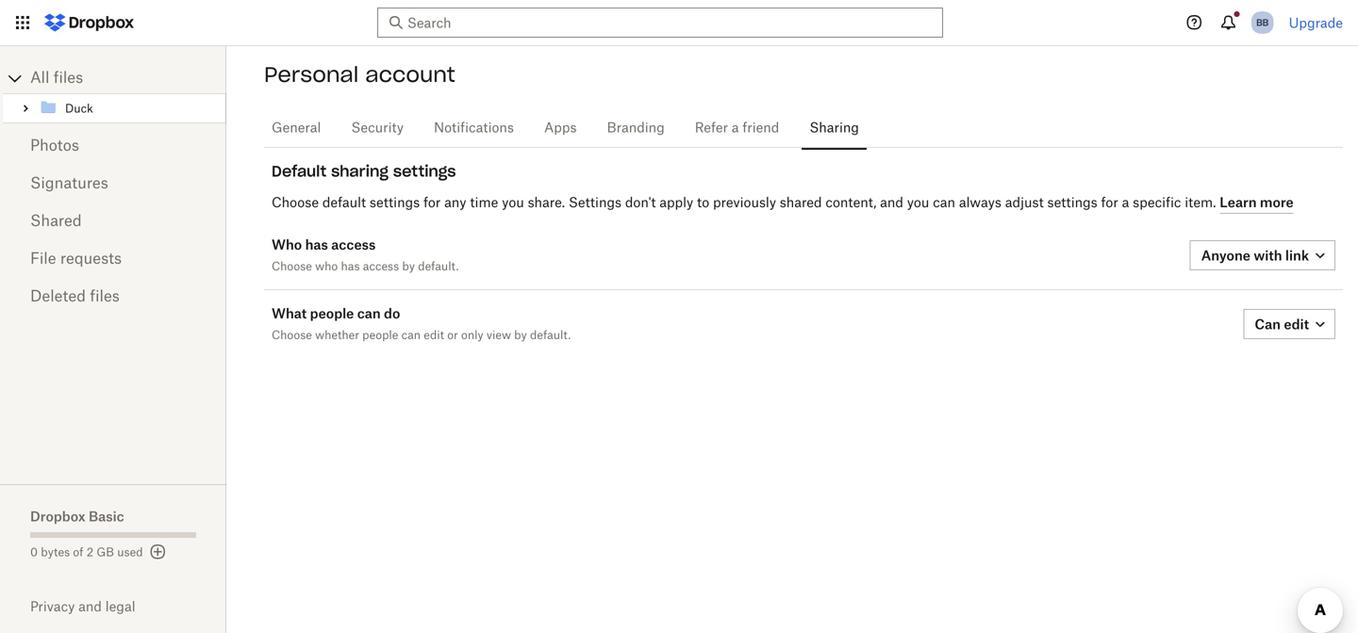 Task type: vqa. For each thing, say whether or not it's contained in the screenshot.
Starred button
no



Task type: locate. For each thing, give the bounding box(es) containing it.
choose default settings for any time you share. settings don't apply to previously shared content, and you can always adjust settings for a specific item. learn more
[[272, 194, 1294, 210]]

default.
[[418, 262, 459, 273], [530, 331, 571, 342]]

can left or
[[401, 331, 421, 342]]

friend
[[743, 122, 779, 135]]

1 horizontal spatial you
[[907, 197, 929, 210]]

bb button
[[1248, 8, 1278, 38]]

access up who
[[331, 237, 376, 253]]

always
[[959, 197, 1002, 210]]

upgrade
[[1289, 15, 1343, 31]]

can edit button
[[1244, 309, 1336, 340]]

1 vertical spatial can
[[357, 306, 381, 322]]

choose
[[272, 197, 319, 210], [272, 262, 312, 273], [272, 331, 312, 342]]

settings for sharing
[[393, 162, 456, 181]]

global header element
[[0, 0, 1358, 46]]

settings up any
[[393, 162, 456, 181]]

0 vertical spatial by
[[402, 262, 415, 273]]

shared link
[[30, 203, 196, 241]]

1 horizontal spatial can
[[401, 331, 421, 342]]

signatures link
[[30, 165, 196, 203]]

1 horizontal spatial files
[[90, 290, 120, 305]]

for
[[423, 197, 441, 210], [1101, 197, 1118, 210]]

0
[[30, 548, 38, 559]]

has right who
[[341, 262, 360, 273]]

by up "what people can do choose whether people can edit or only view by default."
[[402, 262, 415, 273]]

settings
[[393, 162, 456, 181], [370, 197, 420, 210], [1047, 197, 1098, 210]]

for left specific
[[1101, 197, 1118, 210]]

of
[[73, 548, 83, 559]]

1 vertical spatial people
[[362, 331, 398, 342]]

default. inside who has access choose who has access by default.
[[418, 262, 459, 273]]

who has access choose who has access by default.
[[272, 237, 459, 273]]

0 bytes of 2 gb used
[[30, 548, 143, 559]]

choose down what
[[272, 331, 312, 342]]

all files tree
[[3, 63, 226, 124]]

1 horizontal spatial people
[[362, 331, 398, 342]]

edit inside popup button
[[1284, 316, 1309, 332]]

default
[[272, 162, 327, 181]]

you left always
[[907, 197, 929, 210]]

to
[[697, 197, 709, 210]]

0 vertical spatial and
[[880, 197, 904, 210]]

any
[[444, 197, 466, 210]]

personal account
[[264, 61, 455, 88]]

0 horizontal spatial for
[[423, 197, 441, 210]]

0 vertical spatial choose
[[272, 197, 319, 210]]

you
[[502, 197, 524, 210], [907, 197, 929, 210]]

files right all
[[54, 71, 83, 86]]

2
[[87, 548, 93, 559]]

1 vertical spatial has
[[341, 262, 360, 273]]

dropbox
[[30, 509, 85, 525]]

1 vertical spatial choose
[[272, 262, 312, 273]]

notifications
[[434, 122, 514, 135]]

1 horizontal spatial a
[[1122, 197, 1129, 210]]

you right time
[[502, 197, 524, 210]]

settings for default
[[370, 197, 420, 210]]

get more space image
[[147, 541, 169, 564]]

can left do
[[357, 306, 381, 322]]

2 vertical spatial can
[[401, 331, 421, 342]]

apps tab
[[537, 106, 584, 151]]

a inside tab
[[732, 122, 739, 135]]

deleted files link
[[30, 278, 196, 316]]

default. right view
[[530, 331, 571, 342]]

0 vertical spatial access
[[331, 237, 376, 253]]

has
[[305, 237, 328, 253], [341, 262, 360, 273]]

1 horizontal spatial and
[[880, 197, 904, 210]]

used
[[117, 548, 143, 559]]

view
[[487, 331, 511, 342]]

0 horizontal spatial a
[[732, 122, 739, 135]]

settings
[[569, 197, 622, 210]]

refer a friend
[[695, 122, 779, 135]]

1 vertical spatial default.
[[530, 331, 571, 342]]

signatures
[[30, 176, 108, 191]]

edit right can
[[1284, 316, 1309, 332]]

0 vertical spatial can
[[933, 197, 955, 210]]

account
[[365, 61, 455, 88]]

0 vertical spatial a
[[732, 122, 739, 135]]

edit left or
[[424, 331, 444, 342]]

settings down default sharing settings
[[370, 197, 420, 210]]

edit
[[1284, 316, 1309, 332], [424, 331, 444, 342]]

1 vertical spatial and
[[78, 599, 102, 615]]

0 horizontal spatial default.
[[418, 262, 459, 273]]

1 horizontal spatial edit
[[1284, 316, 1309, 332]]

notifications tab
[[426, 106, 522, 151]]

don't
[[625, 197, 656, 210]]

tab list
[[264, 103, 1343, 151]]

access
[[331, 237, 376, 253], [363, 262, 399, 273]]

bytes
[[41, 548, 70, 559]]

2 vertical spatial choose
[[272, 331, 312, 342]]

0 horizontal spatial files
[[54, 71, 83, 86]]

tab list containing general
[[264, 103, 1343, 151]]

1 horizontal spatial by
[[514, 331, 527, 342]]

1 horizontal spatial for
[[1101, 197, 1118, 210]]

files for deleted files
[[90, 290, 120, 305]]

and
[[880, 197, 904, 210], [78, 599, 102, 615]]

access up do
[[363, 262, 399, 273]]

sharing tab
[[802, 106, 867, 151]]

duck link
[[39, 97, 223, 120]]

0 vertical spatial default.
[[418, 262, 459, 273]]

2 choose from the top
[[272, 262, 312, 273]]

3 choose from the top
[[272, 331, 312, 342]]

1 horizontal spatial default.
[[530, 331, 571, 342]]

default. up "what people can do choose whether people can edit or only view by default."
[[418, 262, 459, 273]]

0 horizontal spatial you
[[502, 197, 524, 210]]

can left always
[[933, 197, 955, 210]]

1 vertical spatial access
[[363, 262, 399, 273]]

1 vertical spatial files
[[90, 290, 120, 305]]

edit inside "what people can do choose whether people can edit or only view by default."
[[424, 331, 444, 342]]

0 horizontal spatial has
[[305, 237, 328, 253]]

anyone with link
[[1201, 248, 1309, 264]]

dropbox logo - go to the homepage image
[[38, 8, 141, 38]]

0 horizontal spatial edit
[[424, 331, 444, 342]]

a left specific
[[1122, 197, 1129, 210]]

files inside tree
[[54, 71, 83, 86]]

photos link
[[30, 127, 196, 165]]

and right content,
[[880, 197, 904, 210]]

previously
[[713, 197, 776, 210]]

files
[[54, 71, 83, 86], [90, 290, 120, 305]]

files down file requests link on the left top of page
[[90, 290, 120, 305]]

sharing
[[810, 122, 859, 135]]

1 vertical spatial a
[[1122, 197, 1129, 210]]

anyone
[[1201, 248, 1251, 264]]

files for all files
[[54, 71, 83, 86]]

Search text field
[[407, 12, 908, 33]]

for left any
[[423, 197, 441, 210]]

2 horizontal spatial can
[[933, 197, 955, 210]]

settings right adjust
[[1047, 197, 1098, 210]]

who
[[272, 237, 302, 253]]

1 choose from the top
[[272, 197, 319, 210]]

by right view
[[514, 331, 527, 342]]

can
[[1255, 316, 1281, 332]]

what
[[272, 306, 307, 322]]

people down do
[[362, 331, 398, 342]]

legal
[[105, 599, 135, 615]]

people
[[310, 306, 354, 322], [362, 331, 398, 342]]

1 vertical spatial by
[[514, 331, 527, 342]]

choose down default
[[272, 197, 319, 210]]

0 horizontal spatial by
[[402, 262, 415, 273]]

choose down the who
[[272, 262, 312, 273]]

by
[[402, 262, 415, 273], [514, 331, 527, 342]]

with
[[1254, 248, 1282, 264]]

0 horizontal spatial and
[[78, 599, 102, 615]]

sharing
[[331, 162, 389, 181]]

or
[[447, 331, 458, 342]]

privacy
[[30, 599, 75, 615]]

and left legal
[[78, 599, 102, 615]]

specific
[[1133, 197, 1181, 210]]

has up who
[[305, 237, 328, 253]]

personal
[[264, 61, 359, 88]]

0 horizontal spatial people
[[310, 306, 354, 322]]

0 vertical spatial files
[[54, 71, 83, 86]]

default sharing settings
[[272, 162, 456, 181]]

a right refer
[[732, 122, 739, 135]]

0 horizontal spatial can
[[357, 306, 381, 322]]

general tab
[[264, 106, 329, 151]]

shared
[[780, 197, 822, 210]]

2 you from the left
[[907, 197, 929, 210]]

people up whether
[[310, 306, 354, 322]]



Task type: describe. For each thing, give the bounding box(es) containing it.
content,
[[826, 197, 877, 210]]

security
[[351, 122, 404, 135]]

more
[[1260, 194, 1294, 210]]

2 for from the left
[[1101, 197, 1118, 210]]

privacy and legal link
[[30, 599, 226, 615]]

refer
[[695, 122, 728, 135]]

gb
[[97, 548, 114, 559]]

refer a friend tab
[[687, 106, 787, 151]]

deleted files
[[30, 290, 120, 305]]

0 vertical spatial has
[[305, 237, 328, 253]]

branding tab
[[599, 106, 672, 151]]

apps
[[544, 122, 577, 135]]

file requests
[[30, 252, 122, 267]]

0 vertical spatial people
[[310, 306, 354, 322]]

apply
[[660, 197, 693, 210]]

what people can do choose whether people can edit or only view by default.
[[272, 306, 571, 342]]

whether
[[315, 331, 359, 342]]

learn more button
[[1220, 191, 1294, 214]]

can edit
[[1255, 316, 1309, 332]]

all
[[30, 71, 49, 86]]

share.
[[528, 197, 565, 210]]

1 for from the left
[[423, 197, 441, 210]]

anyone with link button
[[1190, 241, 1336, 271]]

requests
[[60, 252, 122, 267]]

time
[[470, 197, 498, 210]]

bb
[[1256, 17, 1269, 28]]

by inside who has access choose who has access by default.
[[402, 262, 415, 273]]

branding
[[607, 122, 665, 135]]

upgrade link
[[1289, 15, 1343, 31]]

default. inside "what people can do choose whether people can edit or only view by default."
[[530, 331, 571, 342]]

security tab
[[344, 106, 411, 151]]

deleted
[[30, 290, 86, 305]]

dropbox basic
[[30, 509, 124, 525]]

link
[[1286, 248, 1309, 264]]

basic
[[89, 509, 124, 525]]

only
[[461, 331, 484, 342]]

by inside "what people can do choose whether people can edit or only view by default."
[[514, 331, 527, 342]]

a inside choose default settings for any time you share. settings don't apply to previously shared content, and you can always adjust settings for a specific item. learn more
[[1122, 197, 1129, 210]]

all files
[[30, 71, 83, 86]]

do
[[384, 306, 400, 322]]

file requests link
[[30, 241, 196, 278]]

can inside choose default settings for any time you share. settings don't apply to previously shared content, and you can always adjust settings for a specific item. learn more
[[933, 197, 955, 210]]

privacy and legal
[[30, 599, 135, 615]]

choose inside "what people can do choose whether people can edit or only view by default."
[[272, 331, 312, 342]]

1 you from the left
[[502, 197, 524, 210]]

choose inside who has access choose who has access by default.
[[272, 262, 312, 273]]

default
[[322, 197, 366, 210]]

who
[[315, 262, 338, 273]]

duck
[[65, 104, 93, 115]]

photos
[[30, 139, 79, 154]]

all files link
[[30, 63, 226, 93]]

general
[[272, 122, 321, 135]]

and inside choose default settings for any time you share. settings don't apply to previously shared content, and you can always adjust settings for a specific item. learn more
[[880, 197, 904, 210]]

1 horizontal spatial has
[[341, 262, 360, 273]]

learn
[[1220, 194, 1257, 210]]

file
[[30, 252, 56, 267]]

adjust
[[1005, 197, 1044, 210]]

shared
[[30, 214, 82, 229]]

item.
[[1185, 197, 1216, 210]]

choose inside choose default settings for any time you share. settings don't apply to previously shared content, and you can always adjust settings for a specific item. learn more
[[272, 197, 319, 210]]



